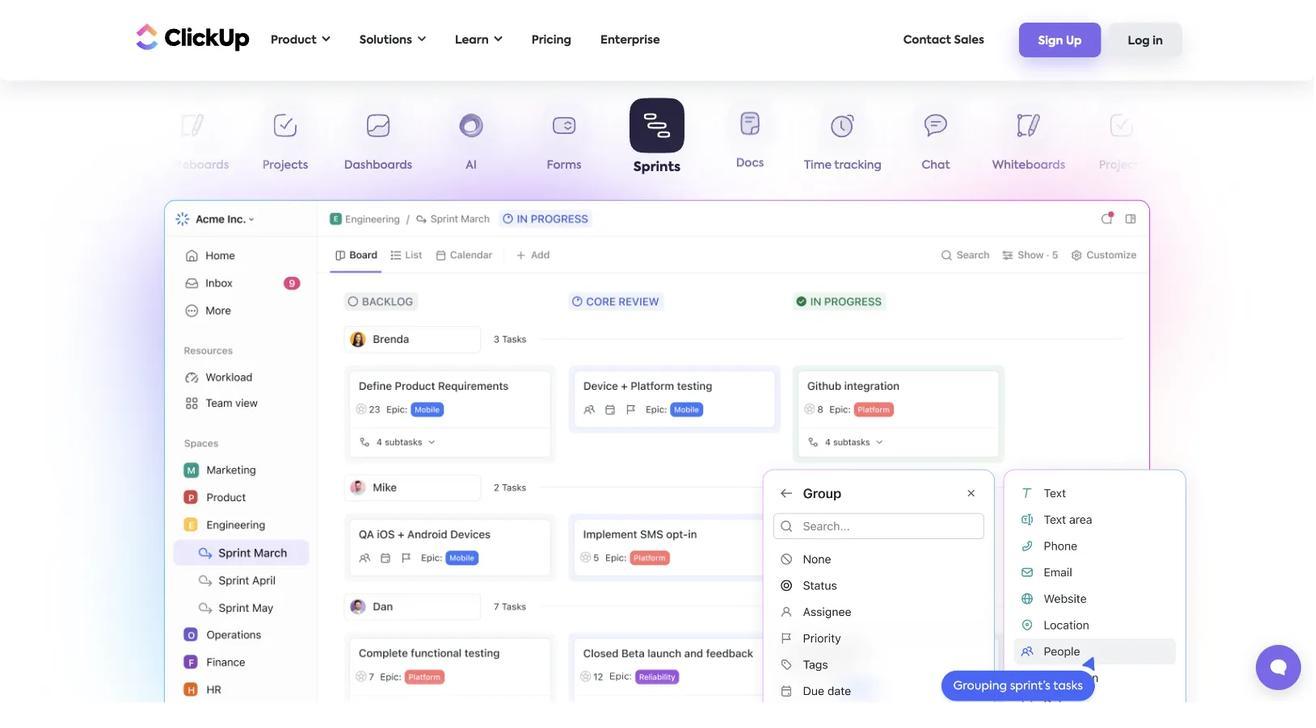 Task type: locate. For each thing, give the bounding box(es) containing it.
docs button
[[704, 103, 797, 178]]

1 projects from the left
[[262, 160, 308, 171]]

dashboards button
[[332, 103, 425, 178], [1168, 103, 1261, 178]]

1 horizontal spatial chat
[[922, 160, 950, 171]]

0 horizontal spatial dashboards
[[344, 160, 412, 171]]

2 projects from the left
[[1099, 160, 1145, 171]]

forms button
[[518, 103, 611, 178]]

0 horizontal spatial projects
[[262, 160, 308, 171]]

time tracking button
[[797, 103, 889, 178]]

sign
[[1038, 35, 1063, 47]]

enterprise link
[[592, 23, 668, 57]]

1 horizontal spatial chat button
[[889, 103, 982, 178]]

sign up
[[1038, 35, 1082, 47]]

forms
[[547, 160, 581, 171]]

whiteboards
[[156, 160, 229, 171], [992, 160, 1065, 171]]

1 dashboards from the left
[[344, 160, 412, 171]]

1 horizontal spatial whiteboards button
[[982, 103, 1075, 178]]

2 projects button from the left
[[1075, 103, 1168, 178]]

learn
[[455, 34, 489, 46]]

product
[[271, 34, 317, 46]]

2 dashboards from the left
[[1181, 160, 1249, 171]]

1 horizontal spatial dashboards button
[[1168, 103, 1261, 178]]

log in
[[1128, 35, 1163, 47]]

in
[[1153, 35, 1163, 47]]

2 chat from the left
[[922, 160, 950, 171]]

1 horizontal spatial projects
[[1099, 160, 1145, 171]]

projects
[[262, 160, 308, 171], [1099, 160, 1145, 171]]

1 dashboards button from the left
[[332, 103, 425, 178]]

chat
[[85, 160, 114, 171], [922, 160, 950, 171]]

1 horizontal spatial whiteboards
[[992, 160, 1065, 171]]

clickup image
[[132, 22, 250, 52]]

dashboards
[[344, 160, 412, 171], [1181, 160, 1249, 171]]

2 whiteboards from the left
[[992, 160, 1065, 171]]

0 horizontal spatial dashboards button
[[332, 103, 425, 178]]

projects for 1st projects button from left
[[262, 160, 308, 171]]

contact sales
[[903, 34, 984, 46]]

learn button
[[447, 23, 511, 57]]

enterprise
[[601, 34, 660, 46]]

1 chat button from the left
[[53, 103, 146, 178]]

whiteboards for second whiteboards button from right
[[156, 160, 229, 171]]

1 whiteboards from the left
[[156, 160, 229, 171]]

0 horizontal spatial whiteboards button
[[146, 103, 239, 178]]

pricing
[[532, 34, 571, 46]]

0 horizontal spatial chat
[[85, 160, 114, 171]]

log
[[1128, 35, 1150, 47]]

0 horizontal spatial projects button
[[239, 103, 332, 178]]

1 horizontal spatial dashboards
[[1181, 160, 1249, 171]]

sprints image
[[164, 200, 1150, 704], [742, 452, 1207, 704]]

0 horizontal spatial chat button
[[53, 103, 146, 178]]

sales
[[954, 34, 984, 46]]

1 horizontal spatial projects button
[[1075, 103, 1168, 178]]

0 horizontal spatial whiteboards
[[156, 160, 229, 171]]

sign up button
[[1019, 23, 1101, 57]]

ai button
[[425, 103, 518, 178]]

chat button
[[53, 103, 146, 178], [889, 103, 982, 178]]

whiteboards button
[[146, 103, 239, 178], [982, 103, 1075, 178]]

projects button
[[239, 103, 332, 178], [1075, 103, 1168, 178]]



Task type: describe. For each thing, give the bounding box(es) containing it.
up
[[1066, 35, 1082, 47]]

ai
[[466, 160, 477, 171]]

2 chat button from the left
[[889, 103, 982, 178]]

solutions
[[359, 34, 412, 46]]

time
[[804, 160, 832, 171]]

1 projects button from the left
[[239, 103, 332, 178]]

1 whiteboards button from the left
[[146, 103, 239, 178]]

tracking
[[834, 160, 882, 171]]

sprints
[[634, 161, 681, 174]]

contact sales link
[[895, 23, 992, 57]]

contact
[[903, 34, 951, 46]]

solutions button
[[351, 23, 434, 57]]

product button
[[263, 23, 338, 57]]

time tracking
[[804, 160, 882, 171]]

2 whiteboards button from the left
[[982, 103, 1075, 178]]

projects for second projects button from left
[[1099, 160, 1145, 171]]

1 chat from the left
[[85, 160, 114, 171]]

2 dashboards button from the left
[[1168, 103, 1261, 178]]

sprints button
[[611, 98, 704, 178]]

log in link
[[1109, 23, 1182, 57]]

whiteboards for second whiteboards button from left
[[992, 160, 1065, 171]]

pricing link
[[524, 23, 580, 57]]

docs
[[736, 159, 764, 171]]



Task type: vqa. For each thing, say whether or not it's contained in the screenshot.
1st Chat from the left
yes



